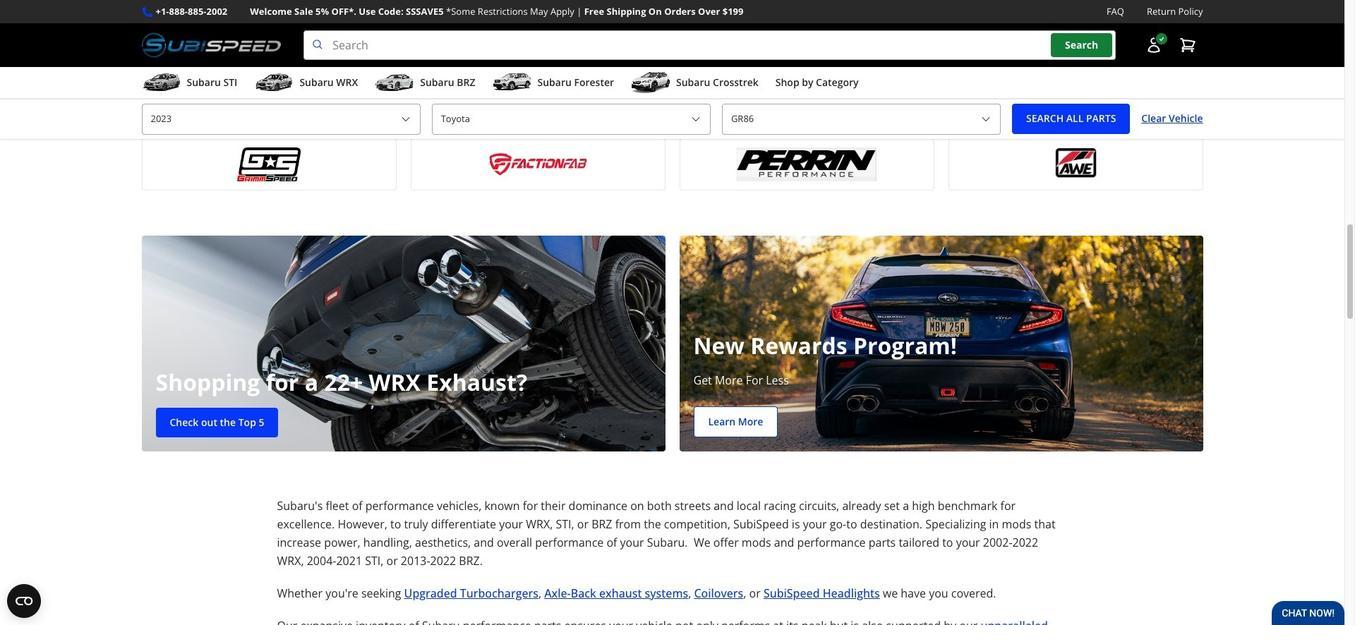 Task type: describe. For each thing, give the bounding box(es) containing it.
select year image
[[400, 114, 411, 125]]

search input field
[[304, 30, 1116, 60]]

subispeed logo image
[[142, 30, 281, 60]]

invidia logo image
[[151, 81, 387, 115]]

Select Model button
[[722, 104, 1001, 135]]

a subaru sti thumbnail image image
[[142, 72, 181, 93]]

a subaru forester thumbnail image image
[[492, 72, 532, 93]]

Select Year button
[[142, 104, 421, 135]]

a subaru crosstrek thumbnail image image
[[631, 72, 671, 93]]

open widget image
[[7, 585, 41, 618]]

button image
[[1145, 37, 1162, 54]]

Select Make button
[[432, 104, 711, 135]]

a subaru wrx thumbnail image image
[[254, 72, 294, 93]]

grimmspeed logo image
[[151, 148, 387, 182]]

subispeed logo image
[[689, 81, 925, 115]]



Task type: locate. For each thing, give the bounding box(es) containing it.
select model image
[[981, 114, 992, 125]]

perrin logo image
[[689, 148, 925, 182]]

select make image
[[690, 114, 702, 125]]

olm logo image
[[420, 81, 656, 115]]

awe tuning logo image
[[958, 148, 1194, 182]]

tomei logo image
[[958, 81, 1194, 115]]

a subaru brz thumbnail image image
[[375, 72, 415, 93]]

factionfab logo image
[[420, 148, 656, 182]]



Task type: vqa. For each thing, say whether or not it's contained in the screenshot.
the left Return
no



